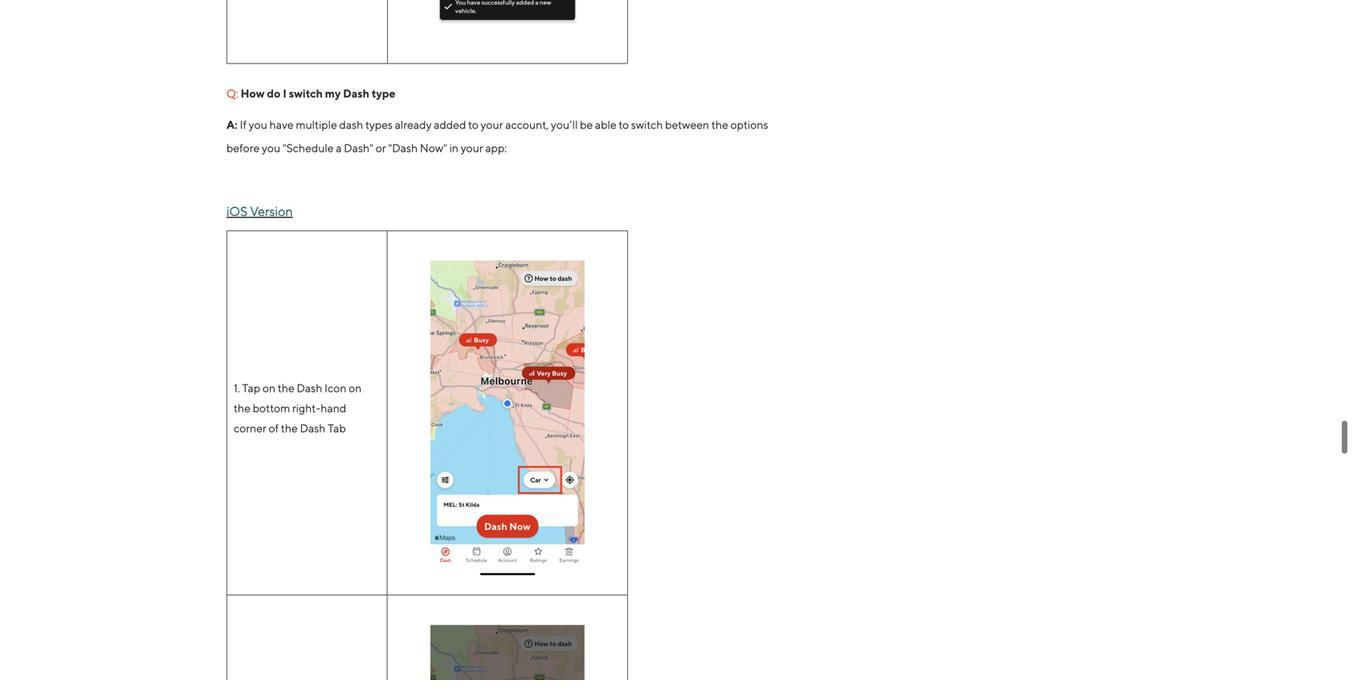 Task type: vqa. For each thing, say whether or not it's contained in the screenshot.
ONGOING
no



Task type: locate. For each thing, give the bounding box(es) containing it.
on right the icon
[[349, 382, 362, 395]]

switch right the 'i'
[[289, 87, 323, 100]]

you'll
[[551, 118, 578, 131]]

or
[[376, 141, 386, 154]]

hand
[[321, 402, 346, 415]]

the right of
[[281, 422, 298, 435]]

0 vertical spatial switch
[[289, 87, 323, 100]]

a
[[336, 141, 342, 154]]

switch
[[289, 87, 323, 100], [631, 118, 663, 131]]

0 vertical spatial your
[[481, 118, 503, 131]]

1 to from the left
[[468, 118, 479, 131]]

you
[[249, 118, 267, 131], [262, 141, 281, 154]]

i
[[283, 87, 287, 100]]

options
[[731, 118, 768, 131]]

to right able
[[619, 118, 629, 131]]

be
[[580, 118, 593, 131]]

2 to from the left
[[619, 118, 629, 131]]

1 vertical spatial dash
[[297, 382, 322, 395]]

now"
[[420, 141, 447, 154]]

0 horizontal spatial to
[[468, 118, 479, 131]]

right-
[[292, 402, 321, 415]]

"schedule
[[283, 141, 334, 154]]

the left "options"
[[712, 118, 729, 131]]

your right in
[[461, 141, 483, 154]]

dash
[[343, 87, 370, 100], [297, 382, 322, 395], [300, 422, 326, 435]]

do
[[267, 87, 281, 100]]

to
[[468, 118, 479, 131], [619, 118, 629, 131]]

on
[[263, 382, 276, 395], [349, 382, 362, 395]]

1. tap on the dash icon on the bottom right-hand corner of the dash tab
[[234, 382, 362, 435]]

the inside if you have multiple dash types already added to your account, you'll be able to switch between the options before you "schedule a dash" or "dash now" in your app:
[[712, 118, 729, 131]]

dash"
[[344, 141, 374, 154]]

to right added
[[468, 118, 479, 131]]

if you have multiple dash types already added to your account, you'll be able to switch between the options before you "schedule a dash" or "dash now" in your app:
[[227, 118, 768, 154]]

on right tap
[[263, 382, 276, 395]]

1 horizontal spatial on
[[349, 382, 362, 395]]

have
[[270, 118, 294, 131]]

"dash
[[388, 141, 418, 154]]

0 horizontal spatial switch
[[289, 87, 323, 100]]

switch inside if you have multiple dash types already added to your account, you'll be able to switch between the options before you "schedule a dash" or "dash now" in your app:
[[631, 118, 663, 131]]

your
[[481, 118, 503, 131], [461, 141, 483, 154]]

types
[[365, 118, 393, 131]]

account,
[[505, 118, 549, 131]]

q:
[[227, 87, 238, 100]]

you down have
[[262, 141, 281, 154]]

1 horizontal spatial switch
[[631, 118, 663, 131]]

multiple
[[296, 118, 337, 131]]

switch left between
[[631, 118, 663, 131]]

dash down right-
[[300, 422, 326, 435]]

how
[[241, 87, 265, 100]]

bottom
[[253, 402, 290, 415]]

icon
[[325, 382, 347, 395]]

dash right my
[[343, 87, 370, 100]]

the
[[712, 118, 729, 131], [278, 382, 295, 395], [234, 402, 251, 415], [281, 422, 298, 435]]

you right if at the top
[[249, 118, 267, 131]]

0 horizontal spatial on
[[263, 382, 276, 395]]

dash up right-
[[297, 382, 322, 395]]

1 vertical spatial switch
[[631, 118, 663, 131]]

your up 'app:' on the left of page
[[481, 118, 503, 131]]

1 horizontal spatial to
[[619, 118, 629, 131]]



Task type: describe. For each thing, give the bounding box(es) containing it.
0 vertical spatial dash
[[343, 87, 370, 100]]

app:
[[485, 141, 507, 154]]

the down 1.
[[234, 402, 251, 415]]

1 on from the left
[[263, 382, 276, 395]]

dash
[[339, 118, 363, 131]]

ios
[[227, 204, 248, 219]]

2 on from the left
[[349, 382, 362, 395]]

0 vertical spatial you
[[249, 118, 267, 131]]

1 vertical spatial your
[[461, 141, 483, 154]]

already
[[395, 118, 432, 131]]

type
[[372, 87, 396, 100]]

the up "bottom"
[[278, 382, 295, 395]]

corner
[[234, 422, 267, 435]]

1 vertical spatial you
[[262, 141, 281, 154]]

1.
[[234, 382, 240, 395]]

2 vertical spatial dash
[[300, 422, 326, 435]]

able
[[595, 118, 617, 131]]

between
[[665, 118, 710, 131]]

ios version
[[227, 204, 293, 219]]

version
[[250, 204, 293, 219]]

tap
[[242, 382, 260, 395]]

added
[[434, 118, 466, 131]]

in
[[450, 141, 459, 154]]

of
[[269, 422, 279, 435]]

if
[[240, 118, 247, 131]]

tab
[[328, 422, 346, 435]]

a:
[[227, 118, 240, 131]]

my
[[325, 87, 341, 100]]

q: how do i switch my dash type
[[227, 87, 396, 100]]

q: link
[[227, 87, 238, 100]]

before
[[227, 141, 260, 154]]



